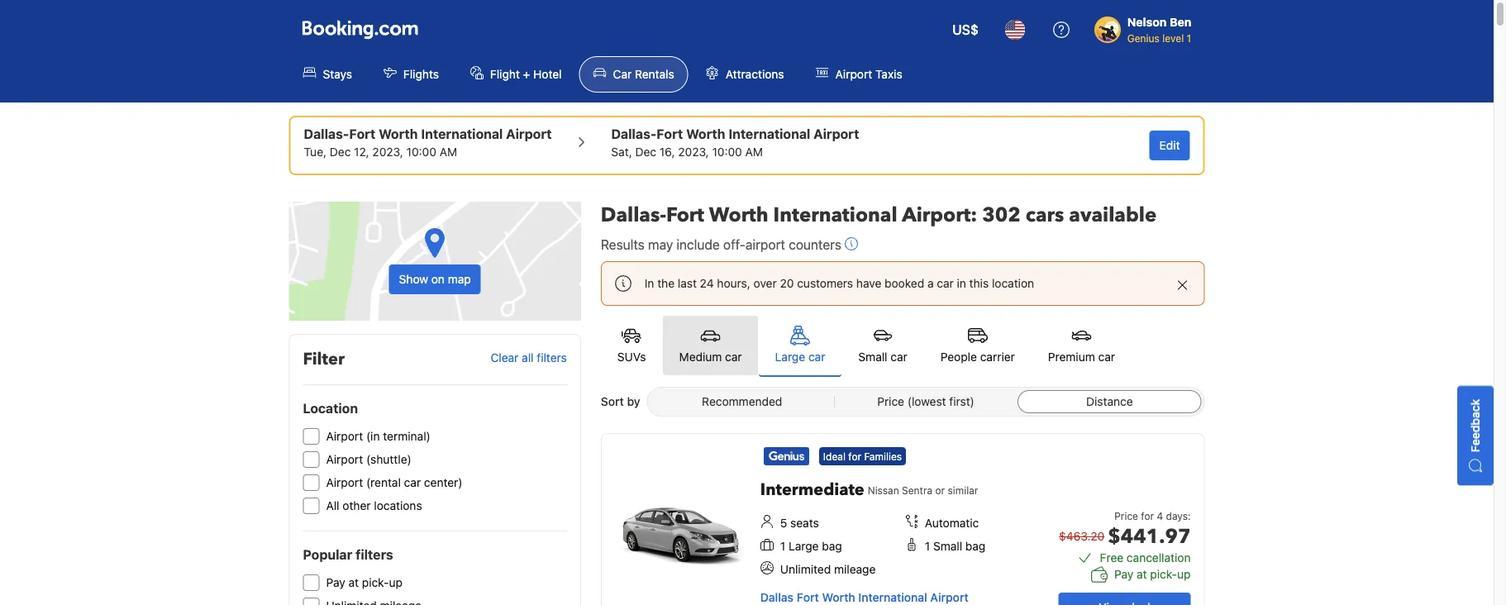 Task type: describe. For each thing, give the bounding box(es) containing it.
results
[[601, 237, 645, 253]]

rentals
[[635, 67, 674, 81]]

at inside product card group
[[1137, 568, 1147, 581]]

302
[[983, 201, 1021, 229]]

international inside button
[[859, 591, 928, 604]]

pay at pick-up inside product card group
[[1115, 568, 1191, 581]]

international for 302
[[774, 201, 898, 229]]

feedback button
[[1458, 386, 1494, 486]]

similar
[[948, 485, 978, 496]]

fort for dallas-fort worth international airport tue, dec 12, 2023, 10:00 am
[[349, 126, 376, 142]]

for for ideal for families
[[849, 451, 862, 462]]

2023, for dallas-fort worth international airport sat, dec 16, 2023, 10:00 am
[[678, 145, 709, 159]]

all
[[326, 499, 339, 513]]

sort by
[[601, 395, 640, 408]]

show on map button
[[289, 202, 581, 321]]

attractions link
[[692, 56, 798, 93]]

price for price (lowest first)
[[877, 395, 905, 408]]

worth for dallas-fort worth international airport tue, dec 12, 2023, 10:00 am
[[379, 126, 418, 142]]

customers
[[797, 277, 853, 290]]

intermediate
[[761, 479, 865, 501]]

4
[[1157, 510, 1164, 522]]

large inside button
[[775, 350, 805, 364]]

have
[[857, 277, 882, 290]]

sort by element
[[647, 387, 1205, 417]]

ben
[[1170, 15, 1192, 29]]

worth for dallas fort worth international airport
[[822, 591, 856, 604]]

flights link
[[370, 56, 453, 93]]

last
[[678, 277, 697, 290]]

5
[[780, 516, 787, 530]]

attractions
[[726, 67, 784, 81]]

counters
[[789, 237, 842, 253]]

clear
[[491, 351, 519, 365]]

0 horizontal spatial pay
[[326, 576, 345, 590]]

stays
[[323, 67, 352, 81]]

airport down "airport (in terminal)"
[[326, 453, 363, 466]]

tue,
[[304, 145, 327, 159]]

may
[[648, 237, 673, 253]]

ideal for families
[[823, 451, 902, 462]]

taxis
[[876, 67, 903, 81]]

free cancellation
[[1100, 551, 1191, 565]]

by
[[627, 395, 640, 408]]

edit button
[[1150, 131, 1190, 160]]

stays link
[[289, 56, 366, 93]]

premium
[[1048, 350, 1095, 364]]

international for sat,
[[729, 126, 811, 142]]

mileage
[[834, 563, 876, 576]]

nelson
[[1128, 15, 1167, 29]]

car for medium car
[[725, 350, 742, 364]]

24
[[700, 277, 714, 290]]

fort for dallas-fort worth international airport: 302 cars available
[[666, 201, 704, 229]]

unlimited
[[780, 563, 831, 576]]

+
[[523, 67, 530, 81]]

small car
[[859, 350, 908, 364]]

flight + hotel
[[490, 67, 562, 81]]

bag for 1 small bag
[[966, 540, 986, 553]]

1 large bag
[[780, 540, 842, 553]]

dallas- for dallas-fort worth international airport tue, dec 12, 2023, 10:00 am
[[304, 126, 349, 142]]

(lowest
[[908, 395, 946, 408]]

seats
[[791, 516, 819, 530]]

car up "locations"
[[404, 476, 421, 489]]

off-
[[723, 237, 746, 253]]

flight + hotel link
[[456, 56, 576, 93]]

center)
[[424, 476, 463, 489]]

if you choose one, you'll need to make your own way there - but prices can be a lot lower. image
[[845, 237, 858, 251]]

flights
[[403, 67, 439, 81]]

am for dallas-fort worth international airport tue, dec 12, 2023, 10:00 am
[[440, 145, 457, 159]]

a
[[928, 277, 934, 290]]

over
[[754, 277, 777, 290]]

up inside product card group
[[1177, 568, 1191, 581]]

other
[[343, 499, 371, 513]]

sentra
[[902, 485, 933, 496]]

this
[[970, 277, 989, 290]]

small inside small car button
[[859, 350, 888, 364]]

in
[[645, 277, 654, 290]]

include
[[677, 237, 720, 253]]

20
[[780, 277, 794, 290]]

genius
[[1128, 32, 1160, 44]]

medium car button
[[663, 316, 759, 375]]

terminal)
[[383, 430, 431, 443]]

suvs
[[618, 350, 646, 364]]

all other locations
[[326, 499, 422, 513]]

dallas-fort worth international airport sat, dec 16, 2023, 10:00 am
[[611, 126, 859, 159]]

locations
[[374, 499, 422, 513]]

drop-off date element
[[611, 144, 859, 160]]

hotel
[[533, 67, 562, 81]]

(rental
[[366, 476, 401, 489]]

booked
[[885, 277, 925, 290]]

in the last 24 hours, over 20 customers have booked a car in this location
[[645, 277, 1034, 290]]

$463.20
[[1059, 530, 1105, 543]]

car
[[613, 67, 632, 81]]

for for price for 4 days: $463.20 $441.97
[[1141, 510, 1154, 522]]

ideal
[[823, 451, 846, 462]]



Task type: vqa. For each thing, say whether or not it's contained in the screenshot.
People carrier button
yes



Task type: locate. For each thing, give the bounding box(es) containing it.
worth for dallas-fort worth international airport sat, dec 16, 2023, 10:00 am
[[686, 126, 726, 142]]

worth inside button
[[822, 591, 856, 604]]

0 horizontal spatial am
[[440, 145, 457, 159]]

dallas-fort worth international airport group down flights
[[304, 124, 552, 160]]

cancellation
[[1127, 551, 1191, 565]]

up down cancellation
[[1177, 568, 1191, 581]]

0 horizontal spatial filters
[[356, 547, 393, 563]]

people carrier
[[941, 350, 1015, 364]]

pay at pick-up down cancellation
[[1115, 568, 1191, 581]]

0 horizontal spatial 10:00
[[407, 145, 437, 159]]

dec
[[330, 145, 351, 159], [635, 145, 657, 159]]

car right the a
[[937, 277, 954, 290]]

1 vertical spatial filters
[[356, 547, 393, 563]]

1 horizontal spatial filters
[[537, 351, 567, 365]]

large inside product card group
[[789, 540, 819, 553]]

people carrier button
[[924, 316, 1032, 375]]

dec for dallas-fort worth international airport sat, dec 16, 2023, 10:00 am
[[635, 145, 657, 159]]

pay down popular
[[326, 576, 345, 590]]

recommended
[[702, 395, 782, 408]]

airport left (in
[[326, 430, 363, 443]]

dallas
[[761, 591, 794, 604]]

medium car
[[679, 350, 742, 364]]

flight
[[490, 67, 520, 81]]

filters inside button
[[537, 351, 567, 365]]

0 horizontal spatial 1
[[780, 540, 786, 553]]

or
[[936, 485, 945, 496]]

large up recommended
[[775, 350, 805, 364]]

pick-up location element
[[304, 124, 552, 144]]

small down automatic
[[933, 540, 963, 553]]

10:00 for dallas-fort worth international airport sat, dec 16, 2023, 10:00 am
[[712, 145, 742, 159]]

free
[[1100, 551, 1124, 565]]

worth down unlimited mileage
[[822, 591, 856, 604]]

dec inside dallas-fort worth international airport tue, dec 12, 2023, 10:00 am
[[330, 145, 351, 159]]

2023, right 16,
[[678, 145, 709, 159]]

price up $441.97
[[1115, 510, 1139, 522]]

for inside price for 4 days: $463.20 $441.97
[[1141, 510, 1154, 522]]

worth up the pick-up date element
[[379, 126, 418, 142]]

1 vertical spatial small
[[933, 540, 963, 553]]

airport inside 'dallas fort worth international airport' button
[[931, 591, 969, 604]]

clear all filters button
[[491, 351, 567, 365]]

10:00 for dallas-fort worth international airport tue, dec 12, 2023, 10:00 am
[[407, 145, 437, 159]]

intermediate nissan sentra or similar
[[761, 479, 978, 501]]

1 right 'level'
[[1187, 32, 1192, 44]]

0 vertical spatial price
[[877, 395, 905, 408]]

0 horizontal spatial 2023,
[[372, 145, 403, 159]]

2023, for dallas-fort worth international airport tue, dec 12, 2023, 10:00 am
[[372, 145, 403, 159]]

dallas- up sat,
[[611, 126, 657, 142]]

1 horizontal spatial 2023,
[[678, 145, 709, 159]]

am inside dallas-fort worth international airport tue, dec 12, 2023, 10:00 am
[[440, 145, 457, 159]]

small car button
[[842, 316, 924, 375]]

2023, right the 12,
[[372, 145, 403, 159]]

in
[[957, 277, 966, 290]]

5 seats
[[780, 516, 819, 530]]

automatic
[[925, 516, 979, 530]]

dallas-fort worth international airport tue, dec 12, 2023, 10:00 am
[[304, 126, 552, 159]]

0 vertical spatial large
[[775, 350, 805, 364]]

airport down 1 small bag on the bottom of page
[[931, 591, 969, 604]]

0 vertical spatial for
[[849, 451, 862, 462]]

1 for 1 small bag
[[925, 540, 930, 553]]

1 vertical spatial for
[[1141, 510, 1154, 522]]

airport
[[836, 67, 873, 81], [506, 126, 552, 142], [814, 126, 859, 142], [326, 430, 363, 443], [326, 453, 363, 466], [326, 476, 363, 489], [931, 591, 969, 604]]

filters
[[537, 351, 567, 365], [356, 547, 393, 563]]

worth inside dallas-fort worth international airport sat, dec 16, 2023, 10:00 am
[[686, 126, 726, 142]]

dallas- for dallas-fort worth international airport sat, dec 16, 2023, 10:00 am
[[611, 126, 657, 142]]

price (lowest first)
[[877, 395, 975, 408]]

10:00 inside dallas-fort worth international airport sat, dec 16, 2023, 10:00 am
[[712, 145, 742, 159]]

1 horizontal spatial pay
[[1115, 568, 1134, 581]]

international inside dallas-fort worth international airport tue, dec 12, 2023, 10:00 am
[[421, 126, 503, 142]]

1 horizontal spatial dec
[[635, 145, 657, 159]]

car for premium car
[[1099, 350, 1115, 364]]

0 horizontal spatial dec
[[330, 145, 351, 159]]

1 dec from the left
[[330, 145, 351, 159]]

dec left the 12,
[[330, 145, 351, 159]]

pick- down cancellation
[[1150, 568, 1177, 581]]

16,
[[660, 145, 675, 159]]

1 vertical spatial large
[[789, 540, 819, 553]]

1 2023, from the left
[[372, 145, 403, 159]]

medium
[[679, 350, 722, 364]]

2 dallas-fort worth international airport group from the left
[[611, 124, 859, 160]]

1 horizontal spatial at
[[1137, 568, 1147, 581]]

1 horizontal spatial 1
[[925, 540, 930, 553]]

dec inside dallas-fort worth international airport sat, dec 16, 2023, 10:00 am
[[635, 145, 657, 159]]

0 horizontal spatial for
[[849, 451, 862, 462]]

search summary element
[[289, 116, 1205, 175]]

pick- down popular filters
[[362, 576, 389, 590]]

at down popular filters
[[349, 576, 359, 590]]

nissan
[[868, 485, 899, 496]]

fort inside button
[[797, 591, 819, 604]]

dallas- inside dallas-fort worth international airport sat, dec 16, 2023, 10:00 am
[[611, 126, 657, 142]]

feedback
[[1469, 399, 1483, 453]]

international up if you choose one, you'll need to make your own way there - but prices can be a lot lower. image
[[774, 201, 898, 229]]

0 horizontal spatial up
[[389, 576, 403, 590]]

small inside product card group
[[933, 540, 963, 553]]

price inside price for 4 days: $463.20 $441.97
[[1115, 510, 1139, 522]]

large down seats
[[789, 540, 819, 553]]

international up drop-off date element
[[729, 126, 811, 142]]

location
[[303, 401, 358, 416]]

pay at pick-up down popular filters
[[326, 576, 403, 590]]

car left small car
[[809, 350, 826, 364]]

1 horizontal spatial small
[[933, 540, 963, 553]]

sort
[[601, 395, 624, 408]]

show on map
[[399, 272, 471, 286]]

fort for dallas-fort worth international airport sat, dec 16, 2023, 10:00 am
[[657, 126, 683, 142]]

car rentals
[[613, 67, 674, 81]]

dec for dallas-fort worth international airport tue, dec 12, 2023, 10:00 am
[[330, 145, 351, 159]]

pay down free
[[1115, 568, 1134, 581]]

2 10:00 from the left
[[712, 145, 742, 159]]

dallas- for dallas-fort worth international airport: 302 cars available
[[601, 201, 666, 229]]

international up the pick-up date element
[[421, 126, 503, 142]]

pick-up date element
[[304, 144, 552, 160]]

0 horizontal spatial small
[[859, 350, 888, 364]]

suvs button
[[601, 316, 663, 375]]

us$ button
[[943, 10, 989, 50]]

international for tue,
[[421, 126, 503, 142]]

1 horizontal spatial bag
[[966, 540, 986, 553]]

2 bag from the left
[[966, 540, 986, 553]]

if you choose one, you'll need to make your own way there - but prices can be a lot lower. image
[[845, 237, 858, 251]]

fort up include
[[666, 201, 704, 229]]

dallas-fort worth international airport group down attractions link
[[611, 124, 859, 160]]

large car
[[775, 350, 826, 364]]

1 am from the left
[[440, 145, 457, 159]]

cars
[[1026, 201, 1064, 229]]

2 horizontal spatial 1
[[1187, 32, 1192, 44]]

1 small bag
[[925, 540, 986, 553]]

clear all filters
[[491, 351, 567, 365]]

car rentals link
[[579, 56, 689, 93]]

car
[[937, 277, 954, 290], [725, 350, 742, 364], [809, 350, 826, 364], [891, 350, 908, 364], [1099, 350, 1115, 364], [404, 476, 421, 489]]

for
[[849, 451, 862, 462], [1141, 510, 1154, 522]]

bag
[[822, 540, 842, 553], [966, 540, 986, 553]]

1 down 5
[[780, 540, 786, 553]]

1 vertical spatial price
[[1115, 510, 1139, 522]]

airport inside dallas-fort worth international airport sat, dec 16, 2023, 10:00 am
[[814, 126, 859, 142]]

0 horizontal spatial price
[[877, 395, 905, 408]]

skip to main content element
[[0, 0, 1494, 103]]

premium car button
[[1032, 316, 1132, 375]]

premium car
[[1048, 350, 1115, 364]]

days:
[[1166, 510, 1191, 522]]

1 horizontal spatial price
[[1115, 510, 1139, 522]]

small up price (lowest first)
[[859, 350, 888, 364]]

1 dallas-fort worth international airport group from the left
[[304, 124, 552, 160]]

dallas fort worth international airport button
[[761, 591, 969, 604]]

1 horizontal spatial 10:00
[[712, 145, 742, 159]]

distance
[[1087, 395, 1133, 408]]

2023, inside dallas-fort worth international airport sat, dec 16, 2023, 10:00 am
[[678, 145, 709, 159]]

bag down automatic
[[966, 540, 986, 553]]

pick-
[[1150, 568, 1177, 581], [362, 576, 389, 590]]

(shuttle)
[[366, 453, 412, 466]]

0 horizontal spatial pay at pick-up
[[326, 576, 403, 590]]

1 bag from the left
[[822, 540, 842, 553]]

1 horizontal spatial up
[[1177, 568, 1191, 581]]

airport taxis
[[836, 67, 903, 81]]

all
[[522, 351, 534, 365]]

dallas- up tue,
[[304, 126, 349, 142]]

1 for 1 large bag
[[780, 540, 786, 553]]

0 vertical spatial filters
[[537, 351, 567, 365]]

level
[[1163, 32, 1184, 44]]

1 horizontal spatial pick-
[[1150, 568, 1177, 581]]

at
[[1137, 568, 1147, 581], [349, 576, 359, 590]]

am down drop-off location element
[[745, 145, 763, 159]]

10:00 down drop-off location element
[[712, 145, 742, 159]]

fort down unlimited
[[797, 591, 819, 604]]

10:00 inside dallas-fort worth international airport tue, dec 12, 2023, 10:00 am
[[407, 145, 437, 159]]

bag up unlimited mileage
[[822, 540, 842, 553]]

airport (rental car center)
[[326, 476, 463, 489]]

am down 'pick-up location' element on the top of page
[[440, 145, 457, 159]]

airport taxis link
[[802, 56, 917, 93]]

airport:
[[902, 201, 978, 229]]

price for price for 4 days: $463.20 $441.97
[[1115, 510, 1139, 522]]

0 horizontal spatial dallas-fort worth international airport group
[[304, 124, 552, 160]]

(in
[[366, 430, 380, 443]]

airport down airport taxis link
[[814, 126, 859, 142]]

car right medium
[[725, 350, 742, 364]]

0 horizontal spatial pick-
[[362, 576, 389, 590]]

airport down +
[[506, 126, 552, 142]]

bag for 1 large bag
[[822, 540, 842, 553]]

fort inside dallas-fort worth international airport tue, dec 12, 2023, 10:00 am
[[349, 126, 376, 142]]

10:00
[[407, 145, 437, 159], [712, 145, 742, 159]]

2 am from the left
[[745, 145, 763, 159]]

1 down automatic
[[925, 540, 930, 553]]

dallas- inside dallas-fort worth international airport tue, dec 12, 2023, 10:00 am
[[304, 126, 349, 142]]

am inside dallas-fort worth international airport sat, dec 16, 2023, 10:00 am
[[745, 145, 763, 159]]

car for small car
[[891, 350, 908, 364]]

worth up the off-
[[709, 201, 769, 229]]

filters right popular
[[356, 547, 393, 563]]

fort inside dallas-fort worth international airport sat, dec 16, 2023, 10:00 am
[[657, 126, 683, 142]]

the
[[658, 277, 675, 290]]

1 horizontal spatial dallas-fort worth international airport group
[[611, 124, 859, 160]]

pay inside product card group
[[1115, 568, 1134, 581]]

up down popular filters
[[389, 576, 403, 590]]

airport left taxis
[[836, 67, 873, 81]]

1 horizontal spatial pay at pick-up
[[1115, 568, 1191, 581]]

1 horizontal spatial for
[[1141, 510, 1154, 522]]

international down mileage
[[859, 591, 928, 604]]

0 horizontal spatial bag
[[822, 540, 842, 553]]

hours,
[[717, 277, 751, 290]]

worth inside dallas-fort worth international airport tue, dec 12, 2023, 10:00 am
[[379, 126, 418, 142]]

fort up the 12,
[[349, 126, 376, 142]]

for left 4 at the right of the page
[[1141, 510, 1154, 522]]

worth for dallas-fort worth international airport: 302 cars available
[[709, 201, 769, 229]]

airport (in terminal)
[[326, 430, 431, 443]]

dallas- up "results"
[[601, 201, 666, 229]]

10:00 down 'pick-up location' element on the top of page
[[407, 145, 437, 159]]

filters right all
[[537, 351, 567, 365]]

people
[[941, 350, 977, 364]]

show
[[399, 272, 428, 286]]

edit
[[1160, 138, 1180, 152]]

1 inside "nelson ben genius level 1"
[[1187, 32, 1192, 44]]

small
[[859, 350, 888, 364], [933, 540, 963, 553]]

fort for dallas fort worth international airport
[[797, 591, 819, 604]]

airport up all
[[326, 476, 363, 489]]

dallas fort worth international airport
[[761, 591, 969, 604]]

0 vertical spatial small
[[859, 350, 888, 364]]

airport inside airport taxis link
[[836, 67, 873, 81]]

airport
[[746, 237, 786, 253]]

nelson ben genius level 1
[[1128, 15, 1192, 44]]

international inside dallas-fort worth international airport sat, dec 16, 2023, 10:00 am
[[729, 126, 811, 142]]

at down free cancellation
[[1137, 568, 1147, 581]]

2 dec from the left
[[635, 145, 657, 159]]

airport inside dallas-fort worth international airport tue, dec 12, 2023, 10:00 am
[[506, 126, 552, 142]]

1 horizontal spatial am
[[745, 145, 763, 159]]

dec left 16,
[[635, 145, 657, 159]]

1 10:00 from the left
[[407, 145, 437, 159]]

drop-off location element
[[611, 124, 859, 144]]

carrier
[[980, 350, 1015, 364]]

fort up 16,
[[657, 126, 683, 142]]

dallas-fort worth international airport group
[[304, 124, 552, 160], [611, 124, 859, 160]]

pick- inside product card group
[[1150, 568, 1177, 581]]

car up price (lowest first)
[[891, 350, 908, 364]]

2 2023, from the left
[[678, 145, 709, 159]]

unlimited mileage
[[780, 563, 876, 576]]

worth
[[379, 126, 418, 142], [686, 126, 726, 142], [709, 201, 769, 229], [822, 591, 856, 604]]

popular filters
[[303, 547, 393, 563]]

car inside 'button'
[[725, 350, 742, 364]]

for right ideal
[[849, 451, 862, 462]]

worth up drop-off date element
[[686, 126, 726, 142]]

dallas-
[[304, 126, 349, 142], [611, 126, 657, 142], [601, 201, 666, 229]]

am for dallas-fort worth international airport sat, dec 16, 2023, 10:00 am
[[745, 145, 763, 159]]

am
[[440, 145, 457, 159], [745, 145, 763, 159]]

large car button
[[759, 316, 842, 377]]

car right premium
[[1099, 350, 1115, 364]]

0 horizontal spatial at
[[349, 576, 359, 590]]

price inside sort by element
[[877, 395, 905, 408]]

first)
[[949, 395, 975, 408]]

dallas-fort worth international airport: 302 cars available
[[601, 201, 1157, 229]]

product card group
[[601, 433, 1205, 605]]

car for large car
[[809, 350, 826, 364]]

2023, inside dallas-fort worth international airport tue, dec 12, 2023, 10:00 am
[[372, 145, 403, 159]]

airport (shuttle)
[[326, 453, 412, 466]]

price left (lowest
[[877, 395, 905, 408]]



